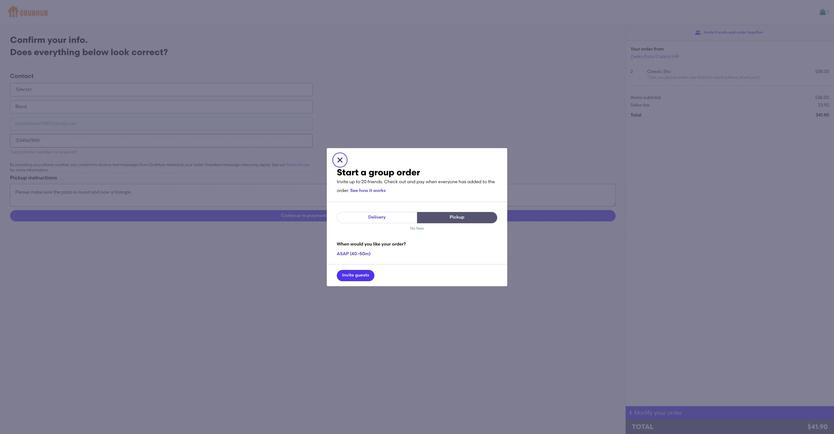 Task type: describe. For each thing, give the bounding box(es) containing it.
is inside $38.00 " can you please make sure that the ranch is there, thank you! "
[[725, 75, 728, 80]]

receive
[[98, 163, 112, 167]]

Pickup instructions text field
[[10, 184, 616, 207]]

confirm your info. does everything below look correct?
[[10, 34, 168, 57]]

items
[[631, 95, 643, 100]]

0 horizontal spatial 2
[[631, 69, 633, 74]]

delivery
[[369, 215, 386, 220]]

by providing your phone number, you consent to receive text messages from grubhub related to your order. standard message rates may apply. see our terms of use for more information.
[[10, 163, 310, 173]]

order?
[[392, 242, 406, 247]]

apply.
[[260, 163, 271, 167]]

use
[[303, 163, 310, 167]]

grubhub
[[149, 163, 165, 167]]

up
[[350, 179, 355, 185]]

pizza
[[644, 54, 655, 59]]

our
[[279, 163, 285, 167]]

sure
[[689, 75, 697, 80]]

20
[[362, 179, 367, 185]]

works
[[373, 188, 386, 194]]

tax
[[643, 102, 650, 108]]

number
[[36, 149, 53, 155]]

message
[[223, 163, 240, 167]]

by
[[10, 163, 14, 167]]

pickup button
[[417, 212, 498, 223]]

fees
[[417, 226, 424, 231]]

your inside confirm your info. does everything below look correct?
[[47, 34, 66, 45]]

continue
[[281, 213, 301, 219]]

modify your order
[[635, 410, 682, 417]]

1 vertical spatial $41.90
[[808, 423, 828, 431]]

invite guests
[[342, 273, 369, 278]]

friends.
[[368, 179, 383, 185]]

from inside your order from zeeks pizza capitol hill
[[654, 46, 664, 52]]

when
[[337, 242, 349, 247]]

0 horizontal spatial phone
[[22, 149, 35, 155]]

your up information.
[[33, 163, 41, 167]]

may
[[251, 163, 259, 167]]

thank
[[740, 75, 751, 80]]

start a group order invite up to 20 friends. check out and pay when everyone has added to the order.
[[337, 167, 495, 193]]

you inside $38.00 " can you please make sure that the ranch is there, thank you! "
[[658, 75, 664, 80]]

items subtotal
[[631, 95, 661, 100]]

subtotal
[[644, 95, 661, 100]]

information.
[[26, 168, 48, 173]]

invite for invite guests
[[342, 273, 354, 278]]

classic stix
[[647, 69, 671, 74]]

1 " from the left
[[647, 75, 649, 80]]

see how it works
[[350, 188, 386, 194]]

how
[[359, 188, 368, 194]]

invite friends and order together button
[[695, 27, 764, 38]]

see inside by providing your phone number, you consent to receive text messages from grubhub related to your order. standard message rates may apply. see our terms of use for more information.
[[272, 163, 279, 167]]

valid phone number is required alert
[[10, 149, 76, 155]]

related
[[166, 163, 179, 167]]

providing
[[15, 163, 32, 167]]

sales tax
[[631, 102, 650, 108]]

order right modify
[[668, 410, 682, 417]]

text
[[112, 163, 119, 167]]

a
[[361, 167, 367, 178]]

payment
[[308, 213, 327, 219]]

delivery button
[[337, 212, 417, 223]]

when would you like your order?
[[337, 242, 406, 247]]

your right like
[[382, 242, 391, 247]]

the inside start a group order invite up to 20 friends. check out and pay when everyone has added to the order.
[[488, 179, 495, 185]]

invite inside start a group order invite up to 20 friends. check out and pay when everyone has added to the order.
[[337, 179, 348, 185]]

main navigation navigation
[[0, 0, 835, 24]]

check
[[384, 179, 398, 185]]

confirm
[[10, 34, 45, 45]]

sales
[[631, 102, 642, 108]]

and inside invite friends and order together button
[[729, 30, 736, 35]]

guests
[[355, 273, 369, 278]]

pickup for pickup
[[450, 215, 465, 220]]

contact
[[10, 73, 34, 80]]

asap
[[337, 252, 349, 257]]

see how it works button
[[350, 185, 386, 197]]

capitol
[[656, 54, 672, 59]]

valid
[[10, 149, 21, 155]]

invite guests button
[[337, 270, 375, 281]]

no
[[410, 226, 416, 231]]

look
[[111, 47, 129, 57]]

Last name text field
[[10, 100, 313, 113]]

svg image
[[336, 156, 344, 164]]

invite for invite friends and order together
[[704, 30, 714, 35]]

rates
[[241, 163, 250, 167]]

you!
[[751, 75, 759, 80]]

2 " from the left
[[759, 75, 761, 80]]

pickup for pickup instructions
[[10, 175, 27, 181]]

invite friends and order together
[[704, 30, 764, 35]]

there,
[[729, 75, 739, 80]]

everyone
[[438, 179, 458, 185]]

your
[[631, 46, 640, 52]]

hill
[[673, 54, 679, 59]]

to left receive
[[94, 163, 97, 167]]

start
[[337, 167, 359, 178]]

your right modify
[[654, 410, 666, 417]]

friends
[[715, 30, 728, 35]]



Task type: vqa. For each thing, say whether or not it's contained in the screenshot.
swiss
no



Task type: locate. For each thing, give the bounding box(es) containing it.
to right the related
[[180, 163, 184, 167]]

invite
[[704, 30, 714, 35], [337, 179, 348, 185], [342, 273, 354, 278]]

" right thank
[[759, 75, 761, 80]]

to right added at the right
[[483, 179, 487, 185]]

1 vertical spatial and
[[407, 179, 416, 185]]

standard
[[205, 163, 222, 167]]

1 vertical spatial phone
[[42, 163, 54, 167]]

to inside button
[[302, 213, 306, 219]]

people icon image
[[695, 29, 702, 36]]

your right the related
[[185, 163, 193, 167]]

for
[[10, 168, 15, 173]]

the inside $38.00 " can you please make sure that the ranch is there, thank you! "
[[707, 75, 713, 80]]

1 vertical spatial invite
[[337, 179, 348, 185]]

1 horizontal spatial you
[[365, 242, 372, 247]]

like
[[373, 242, 381, 247]]

ranch
[[713, 75, 724, 80]]

classic
[[647, 69, 663, 74]]

$38.00
[[816, 69, 830, 74], [816, 95, 830, 100]]

order inside your order from zeeks pizza capitol hill
[[641, 46, 653, 52]]

is right number
[[54, 149, 57, 155]]

invite right people icon
[[704, 30, 714, 35]]

1 horizontal spatial pickup
[[450, 215, 465, 220]]

0 vertical spatial see
[[272, 163, 279, 167]]

1 vertical spatial $38.00
[[816, 95, 830, 100]]

2 vertical spatial you
[[365, 242, 372, 247]]

phone right valid
[[22, 149, 35, 155]]

invite left up at the top left of page
[[337, 179, 348, 185]]

2 button
[[820, 7, 830, 18]]

0 vertical spatial total
[[631, 113, 642, 118]]

to left 20
[[356, 179, 361, 185]]

1 vertical spatial order.
[[337, 188, 349, 193]]

from
[[654, 46, 664, 52], [140, 163, 148, 167]]

0 vertical spatial order.
[[194, 163, 204, 167]]

order. inside by providing your phone number, you consent to receive text messages from grubhub related to your order. standard message rates may apply. see our terms of use for more information.
[[194, 163, 204, 167]]

pickup inside 'button'
[[450, 215, 465, 220]]

more
[[16, 168, 25, 173]]

1 horizontal spatial phone
[[42, 163, 54, 167]]

terms
[[286, 163, 297, 167]]

0 vertical spatial $41.90
[[817, 113, 830, 118]]

to left payment on the left
[[302, 213, 306, 219]]

no fees
[[410, 226, 424, 231]]

0 vertical spatial phone
[[22, 149, 35, 155]]

0 vertical spatial from
[[654, 46, 664, 52]]

would
[[351, 242, 364, 247]]

instructions
[[28, 175, 57, 181]]

0 vertical spatial 2
[[827, 9, 830, 15]]

" down classic
[[647, 75, 649, 80]]

has
[[459, 179, 467, 185]]

it
[[369, 188, 372, 194]]

please
[[665, 75, 677, 80]]

you inside by providing your phone number, you consent to receive text messages from grubhub related to your order. standard message rates may apply. see our terms of use for more information.
[[71, 163, 77, 167]]

below
[[82, 47, 109, 57]]

required
[[58, 149, 76, 155]]

from left grubhub
[[140, 163, 148, 167]]

out
[[399, 179, 406, 185]]

total down modify
[[632, 423, 654, 431]]

info.
[[69, 34, 88, 45]]

order inside invite friends and order together button
[[737, 30, 747, 35]]

does
[[10, 47, 32, 57]]

messages
[[120, 163, 139, 167]]

0 horizontal spatial the
[[488, 179, 495, 185]]

phone
[[22, 149, 35, 155], [42, 163, 54, 167]]

pickup
[[10, 175, 27, 181], [450, 215, 465, 220]]

$38.00 for $38.00
[[816, 95, 830, 100]]

1 vertical spatial the
[[488, 179, 495, 185]]

0 horizontal spatial order.
[[194, 163, 204, 167]]

invite inside button
[[342, 273, 354, 278]]

see inside 'button'
[[350, 188, 358, 194]]

1 vertical spatial 2
[[631, 69, 633, 74]]

you down the classic stix
[[658, 75, 664, 80]]

you left like
[[365, 242, 372, 247]]

pickup instructions
[[10, 175, 57, 181]]

0 vertical spatial and
[[729, 30, 736, 35]]

invite inside button
[[704, 30, 714, 35]]

1 vertical spatial from
[[140, 163, 148, 167]]

see
[[272, 163, 279, 167], [350, 188, 358, 194]]

and right friends
[[729, 30, 736, 35]]

1 horizontal spatial "
[[759, 75, 761, 80]]

order. left the standard
[[194, 163, 204, 167]]

zeeks
[[631, 54, 643, 59]]

group
[[369, 167, 395, 178]]

continue to payment method
[[281, 213, 345, 219]]

asap (40–50m)
[[337, 252, 371, 257]]

0 vertical spatial $38.00
[[816, 69, 830, 74]]

and right out
[[407, 179, 416, 185]]

1 horizontal spatial from
[[654, 46, 664, 52]]

1 horizontal spatial order.
[[337, 188, 349, 193]]

you left consent
[[71, 163, 77, 167]]

1 vertical spatial you
[[71, 163, 77, 167]]

order
[[737, 30, 747, 35], [641, 46, 653, 52], [397, 167, 420, 178], [668, 410, 682, 417]]

terms of use link
[[286, 163, 310, 167]]

Phone telephone field
[[10, 134, 313, 148]]

order inside start a group order invite up to 20 friends. check out and pay when everyone has added to the order.
[[397, 167, 420, 178]]

$38.00 inside $38.00 " can you please make sure that the ranch is there, thank you! "
[[816, 69, 830, 74]]

1 horizontal spatial and
[[729, 30, 736, 35]]

0 horizontal spatial "
[[647, 75, 649, 80]]

total
[[631, 113, 642, 118], [632, 423, 654, 431]]

0 vertical spatial the
[[707, 75, 713, 80]]

0 vertical spatial is
[[725, 75, 728, 80]]

the right added at the right
[[488, 179, 495, 185]]

asap (40–50m) button
[[337, 249, 371, 260]]

1 vertical spatial is
[[54, 149, 57, 155]]

and inside start a group order invite up to 20 friends. check out and pay when everyone has added to the order.
[[407, 179, 416, 185]]

correct?
[[132, 47, 168, 57]]

and
[[729, 30, 736, 35], [407, 179, 416, 185]]

phone inside by providing your phone number, you consent to receive text messages from grubhub related to your order. standard message rates may apply. see our terms of use for more information.
[[42, 163, 54, 167]]

order. inside start a group order invite up to 20 friends. check out and pay when everyone has added to the order.
[[337, 188, 349, 193]]

to
[[94, 163, 97, 167], [180, 163, 184, 167], [356, 179, 361, 185], [483, 179, 487, 185], [302, 213, 306, 219]]

together
[[748, 30, 764, 35]]

is
[[725, 75, 728, 80], [54, 149, 57, 155]]

continue to payment method button
[[10, 210, 616, 222]]

your order from zeeks pizza capitol hill
[[631, 46, 679, 59]]

when
[[426, 179, 437, 185]]

2
[[827, 9, 830, 15], [631, 69, 633, 74]]

1 horizontal spatial the
[[707, 75, 713, 80]]

2 horizontal spatial you
[[658, 75, 664, 80]]

number,
[[55, 163, 70, 167]]

from inside by providing your phone number, you consent to receive text messages from grubhub related to your order. standard message rates may apply. see our terms of use for more information.
[[140, 163, 148, 167]]

1 vertical spatial see
[[350, 188, 358, 194]]

of
[[298, 163, 302, 167]]

the right that
[[707, 75, 713, 80]]

from up zeeks pizza capitol hill link
[[654, 46, 664, 52]]

1 horizontal spatial is
[[725, 75, 728, 80]]

0 horizontal spatial pickup
[[10, 175, 27, 181]]

0 horizontal spatial you
[[71, 163, 77, 167]]

1 horizontal spatial see
[[350, 188, 358, 194]]

added
[[468, 179, 482, 185]]

see left our
[[272, 163, 279, 167]]

order up out
[[397, 167, 420, 178]]

stix
[[664, 69, 671, 74]]

2 $38.00 from the top
[[816, 95, 830, 100]]

$38.00 for $38.00 " can you please make sure that the ranch is there, thank you! "
[[816, 69, 830, 74]]

1 horizontal spatial 2
[[827, 9, 830, 15]]

invite left the 'guests'
[[342, 273, 354, 278]]

1 vertical spatial pickup
[[450, 215, 465, 220]]

0 vertical spatial invite
[[704, 30, 714, 35]]

1 vertical spatial total
[[632, 423, 654, 431]]

everything
[[34, 47, 80, 57]]

First name text field
[[10, 83, 313, 96]]

0 horizontal spatial see
[[272, 163, 279, 167]]

"
[[647, 75, 649, 80], [759, 75, 761, 80]]

2 inside button
[[827, 9, 830, 15]]

0 vertical spatial pickup
[[10, 175, 27, 181]]

make
[[678, 75, 689, 80]]

zeeks pizza capitol hill link
[[631, 54, 679, 59]]

your up everything
[[47, 34, 66, 45]]

0 horizontal spatial and
[[407, 179, 416, 185]]

$3.90
[[819, 102, 830, 108]]

0 horizontal spatial is
[[54, 149, 57, 155]]

order. down start on the left of the page
[[337, 188, 349, 193]]

can
[[649, 75, 657, 80]]

0 horizontal spatial from
[[140, 163, 148, 167]]

total down sales
[[631, 113, 642, 118]]

$38.00 " can you please make sure that the ranch is there, thank you! "
[[647, 69, 830, 80]]

1 $38.00 from the top
[[816, 69, 830, 74]]

order left "together" on the top right of the page
[[737, 30, 747, 35]]

2 vertical spatial invite
[[342, 273, 354, 278]]

order up pizza
[[641, 46, 653, 52]]

the
[[707, 75, 713, 80], [488, 179, 495, 185]]

0 vertical spatial you
[[658, 75, 664, 80]]

is left there,
[[725, 75, 728, 80]]

see down up at the top left of page
[[350, 188, 358, 194]]

consent
[[78, 163, 93, 167]]

phone up information.
[[42, 163, 54, 167]]



